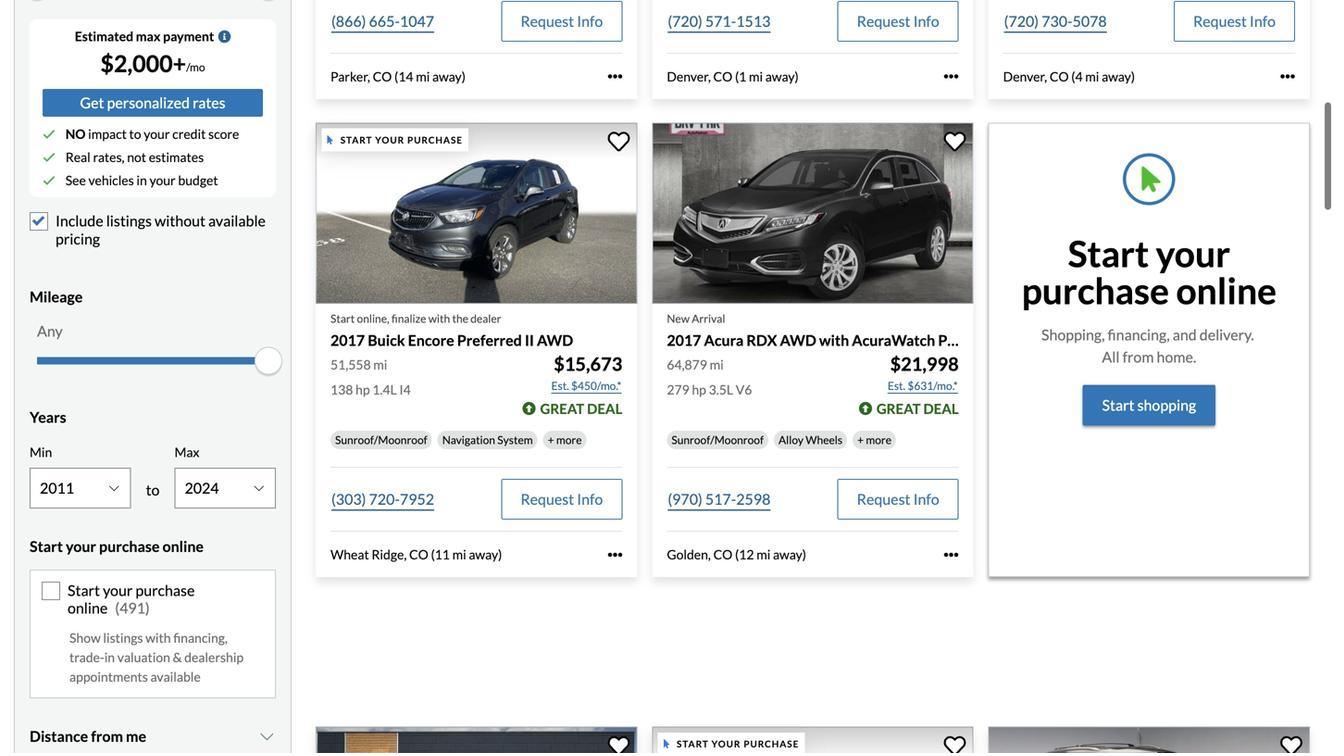 Task type: describe. For each thing, give the bounding box(es) containing it.
(970)
[[668, 490, 703, 508]]

with inside start online, finalize with the dealer 2017 buick encore preferred ii awd
[[429, 312, 450, 325]]

mouse pointer image for graphite gray metallic 2017 buick encore preferred ii awd suv / crossover all-wheel drive 6-speed automatic overdrive image
[[327, 135, 333, 145]]

(303) 720-7952
[[332, 490, 434, 508]]

navigation system
[[442, 433, 533, 446]]

get personalized rates button
[[43, 89, 263, 117]]

mi inside 64,879 mi 279 hp 3.5l v6
[[710, 357, 724, 372]]

min
[[30, 444, 52, 460]]

co left (11
[[409, 547, 429, 562]]

sunroof/moonroof for $15,673
[[335, 433, 428, 446]]

51,558 mi 138 hp 1.4l i4
[[331, 357, 411, 397]]

real
[[65, 149, 91, 165]]

delivery.
[[1200, 326, 1255, 344]]

info for (866) 665-1047
[[577, 12, 603, 30]]

request info for 2598
[[857, 490, 940, 508]]

$21,998 est. $631/mo.*
[[888, 353, 959, 392]]

mi right (4
[[1086, 68, 1100, 84]]

(4
[[1072, 68, 1083, 84]]

listings for without
[[106, 212, 152, 230]]

denver, for 730-
[[1004, 68, 1048, 84]]

great deal for $21,998
[[877, 400, 959, 417]]

great for $21,998
[[877, 400, 921, 417]]

valuation
[[117, 650, 170, 665]]

pricing
[[56, 230, 100, 248]]

years
[[30, 408, 66, 426]]

dealer
[[471, 312, 502, 325]]

more for $21,998
[[866, 433, 892, 446]]

golden,
[[667, 547, 711, 562]]

budget
[[178, 172, 218, 188]]

alloy wheels
[[779, 433, 843, 446]]

0 horizontal spatial online
[[68, 599, 108, 617]]

personalized
[[107, 94, 190, 112]]

max
[[136, 28, 161, 44]]

64,879 mi 279 hp 3.5l v6
[[667, 357, 752, 397]]

(866)
[[332, 12, 366, 30]]

modern steel metallic 2018 honda pilot elite awd suv / crossover all-wheel drive 9-speed automatic image
[[989, 727, 1311, 753]]

distance from me
[[30, 727, 146, 745]]

ellipsis h image for $21,998
[[944, 547, 959, 562]]

i4
[[400, 382, 411, 397]]

mi right (1
[[749, 68, 763, 84]]

request info for 7952
[[521, 490, 603, 508]]

with inside new arrival 2017 acura rdx awd with acurawatch plus package
[[820, 331, 850, 349]]

away) for (720) 730-5078
[[1102, 68, 1136, 84]]

7952
[[400, 490, 434, 508]]

get personalized rates
[[80, 94, 226, 112]]

info for (720) 730-5078
[[1250, 12, 1276, 30]]

est. for $15,673
[[552, 379, 569, 392]]

navigation
[[442, 433, 496, 446]]

crystal black pearl 2017 acura rdx awd with acurawatch plus package suv / crossover all-wheel drive automatic image
[[652, 123, 974, 304]]

great deal for $15,673
[[540, 400, 623, 417]]

start inside button
[[1103, 396, 1135, 414]]

mouse pointer image for black 2019 toyota tacoma trd off road double cab 4wd pickup truck four-wheel drive 6-speed automatic image
[[664, 739, 670, 749]]

start online, finalize with the dealer 2017 buick encore preferred ii awd
[[331, 312, 574, 349]]

1047
[[400, 12, 434, 30]]

$21,998
[[891, 353, 959, 375]]

awd inside new arrival 2017 acura rdx awd with acurawatch plus package
[[780, 331, 817, 349]]

request info button for (720) 730-5078
[[1174, 1, 1296, 42]]

(303)
[[332, 490, 366, 508]]

co for 730-
[[1050, 68, 1069, 84]]

1513
[[737, 12, 771, 30]]

request info button for (970) 517-2598
[[838, 479, 959, 520]]

see
[[65, 172, 86, 188]]

dealership
[[184, 650, 244, 665]]

info for (303) 720-7952
[[577, 490, 603, 508]]

estimated max payment
[[75, 28, 214, 44]]

est. for $21,998
[[888, 379, 906, 392]]

3.5l
[[709, 382, 734, 397]]

665-
[[369, 12, 400, 30]]

2 check image from the top
[[43, 174, 56, 187]]

info for (720) 571-1513
[[914, 12, 940, 30]]

years button
[[30, 394, 276, 440]]

info circle image
[[218, 30, 231, 43]]

$2,000+
[[100, 50, 186, 77]]

hydro blue pearlcoat 2020 jeep cherokee trailhawk elite 4wd suv / crossover four-wheel drive 9-speed automatic image
[[316, 727, 638, 753]]

plus
[[939, 331, 967, 349]]

request info for 1047
[[521, 12, 603, 30]]

no
[[65, 126, 86, 142]]

1 check image from the top
[[43, 128, 56, 141]]

acurawatch
[[852, 331, 936, 349]]

score
[[208, 126, 239, 142]]

great for $15,673
[[540, 400, 585, 417]]

listings for with
[[103, 630, 143, 646]]

$631/mo.*
[[908, 379, 958, 392]]

deal for $15,673
[[587, 400, 623, 417]]

wheat ridge, co (11 mi away)
[[331, 547, 502, 562]]

start shopping button
[[1083, 385, 1216, 426]]

from inside shopping, financing, and delivery. all from home.
[[1123, 348, 1155, 366]]

not
[[127, 149, 146, 165]]

2 vertical spatial start your purchase online
[[68, 581, 195, 617]]

ellipsis h image for (720) 571-1513
[[944, 69, 959, 84]]

(12
[[735, 547, 754, 562]]

request for 1047
[[521, 12, 574, 30]]

hp for $15,673
[[356, 382, 370, 397]]

package
[[970, 331, 1025, 349]]

purchase inside dropdown button
[[99, 537, 160, 555]]

new arrival 2017 acura rdx awd with acurawatch plus package
[[667, 312, 1025, 349]]

home.
[[1157, 348, 1197, 366]]

2 horizontal spatial online
[[1177, 269, 1277, 312]]

ellipsis h image for (866) 665-1047
[[608, 69, 623, 84]]

request info button for (866) 665-1047
[[501, 1, 623, 42]]

system
[[498, 433, 533, 446]]

estimates
[[149, 149, 204, 165]]

est. $631/mo.* button
[[887, 377, 959, 395]]

show listings with financing, trade-in valuation & dealership appointments available
[[69, 630, 244, 685]]

138
[[331, 382, 353, 397]]

online,
[[357, 312, 390, 325]]

mi right (12
[[757, 547, 771, 562]]

517-
[[706, 490, 737, 508]]

(1
[[735, 68, 747, 84]]

graphite gray metallic 2017 buick encore preferred ii awd suv / crossover all-wheel drive 6-speed automatic overdrive image
[[316, 123, 638, 304]]

max
[[175, 444, 200, 460]]

awd inside start online, finalize with the dealer 2017 buick encore preferred ii awd
[[537, 331, 574, 349]]

$450/mo.*
[[572, 379, 622, 392]]

+ for $15,673
[[548, 433, 554, 446]]

(720) for (720) 571-1513
[[668, 12, 703, 30]]

(303) 720-7952 button
[[331, 479, 435, 520]]

&
[[173, 650, 182, 665]]

in inside show listings with financing, trade-in valuation & dealership appointments available
[[104, 650, 115, 665]]

730-
[[1042, 12, 1073, 30]]

parker, co (14 mi away)
[[331, 68, 466, 84]]

start your purchase online button
[[30, 523, 276, 569]]

(11
[[431, 547, 450, 562]]

(720) 730-5078 button
[[1004, 1, 1108, 42]]

+ more for $15,673
[[548, 433, 582, 446]]

1 horizontal spatial to
[[146, 481, 160, 499]]

(970) 517-2598 button
[[667, 479, 772, 520]]

shopping
[[1138, 396, 1197, 414]]

more for $15,673
[[557, 433, 582, 446]]

vehicles
[[88, 172, 134, 188]]

away) for (720) 571-1513
[[766, 68, 799, 84]]

the
[[452, 312, 469, 325]]



Task type: vqa. For each thing, say whether or not it's contained in the screenshot.


Task type: locate. For each thing, give the bounding box(es) containing it.
1.4l
[[373, 382, 397, 397]]

1 vertical spatial check image
[[43, 174, 56, 187]]

1 vertical spatial from
[[91, 727, 123, 745]]

request for 1513
[[857, 12, 911, 30]]

1 horizontal spatial hp
[[692, 382, 707, 397]]

0 vertical spatial available
[[208, 212, 266, 230]]

request for 5078
[[1194, 12, 1247, 30]]

great deal
[[540, 400, 623, 417], [877, 400, 959, 417]]

available down budget
[[208, 212, 266, 230]]

hp inside 64,879 mi 279 hp 3.5l v6
[[692, 382, 707, 397]]

0 horizontal spatial +
[[548, 433, 554, 446]]

(720) left 730-
[[1005, 12, 1039, 30]]

est. inside '$15,673 est. $450/mo.*'
[[552, 379, 569, 392]]

+ more right system
[[548, 433, 582, 446]]

payment
[[163, 28, 214, 44]]

1 denver, from the left
[[667, 68, 711, 84]]

0 horizontal spatial ellipsis h image
[[608, 69, 623, 84]]

1 hp from the left
[[356, 382, 370, 397]]

mi
[[416, 68, 430, 84], [749, 68, 763, 84], [1086, 68, 1100, 84], [374, 357, 387, 372], [710, 357, 724, 372], [453, 547, 467, 562], [757, 547, 771, 562]]

0 horizontal spatial + more
[[548, 433, 582, 446]]

0 horizontal spatial to
[[129, 126, 141, 142]]

1 horizontal spatial great deal
[[877, 400, 959, 417]]

2 vertical spatial with
[[146, 630, 171, 646]]

listings inside include listings without available pricing
[[106, 212, 152, 230]]

listings
[[106, 212, 152, 230], [103, 630, 143, 646]]

1 vertical spatial start your purchase
[[677, 738, 800, 749]]

estimated
[[75, 28, 133, 44]]

ellipsis h image
[[608, 69, 623, 84], [944, 69, 959, 84]]

sunroof/moonroof down 1.4l
[[335, 433, 428, 446]]

encore
[[408, 331, 454, 349]]

mouse pointer image inside the start your purchase link
[[664, 739, 670, 749]]

deal
[[587, 400, 623, 417], [924, 400, 959, 417]]

1 horizontal spatial sunroof/moonroof
[[672, 433, 764, 446]]

co left (12
[[714, 547, 733, 562]]

distance from me button
[[30, 713, 276, 753]]

2 hp from the left
[[692, 382, 707, 397]]

include listings without available pricing
[[56, 212, 266, 248]]

real rates, not estimates
[[65, 149, 204, 165]]

request for 7952
[[521, 490, 574, 508]]

1 horizontal spatial more
[[866, 433, 892, 446]]

me
[[126, 727, 146, 745]]

+ more
[[548, 433, 582, 446], [858, 433, 892, 446]]

denver,
[[667, 68, 711, 84], [1004, 68, 1048, 84]]

request info for 5078
[[1194, 12, 1276, 30]]

online inside dropdown button
[[163, 537, 204, 555]]

request
[[521, 12, 574, 30], [857, 12, 911, 30], [1194, 12, 1247, 30], [521, 490, 574, 508], [857, 490, 911, 508]]

with inside show listings with financing, trade-in valuation & dealership appointments available
[[146, 630, 171, 646]]

0 vertical spatial start your purchase online
[[1022, 232, 1277, 312]]

start inside start online, finalize with the dealer 2017 buick encore preferred ii awd
[[331, 312, 355, 325]]

1 deal from the left
[[587, 400, 623, 417]]

2 sunroof/moonroof from the left
[[672, 433, 764, 446]]

ellipsis h image
[[1281, 69, 1296, 84], [608, 547, 623, 562], [944, 547, 959, 562]]

+ right wheels
[[858, 433, 864, 446]]

1 vertical spatial mouse pointer image
[[664, 739, 670, 749]]

1 horizontal spatial deal
[[924, 400, 959, 417]]

0 horizontal spatial denver,
[[667, 68, 711, 84]]

1 horizontal spatial 2017
[[667, 331, 702, 349]]

new
[[667, 312, 690, 325]]

2 + more from the left
[[858, 433, 892, 446]]

impact
[[88, 126, 127, 142]]

0 horizontal spatial financing,
[[173, 630, 228, 646]]

1 horizontal spatial in
[[137, 172, 147, 188]]

away) right (12
[[773, 547, 807, 562]]

2 ellipsis h image from the left
[[944, 69, 959, 84]]

279
[[667, 382, 690, 397]]

start your purchase for black 2019 toyota tacoma trd off road double cab 4wd pickup truck four-wheel drive 6-speed automatic image
[[677, 738, 800, 749]]

awd right ii
[[537, 331, 574, 349]]

1 vertical spatial online
[[163, 537, 204, 555]]

finalize
[[392, 312, 426, 325]]

with left the acurawatch
[[820, 331, 850, 349]]

great down est. $450/mo.* button
[[540, 400, 585, 417]]

co left (1
[[714, 68, 733, 84]]

your inside start your purchase online dropdown button
[[66, 537, 96, 555]]

0 horizontal spatial with
[[146, 630, 171, 646]]

ridge,
[[372, 547, 407, 562]]

start your purchase
[[341, 134, 463, 145], [677, 738, 800, 749]]

1 horizontal spatial awd
[[780, 331, 817, 349]]

mi right (11
[[453, 547, 467, 562]]

(720) 730-5078
[[1005, 12, 1108, 30]]

chevron down image
[[258, 729, 276, 744]]

include
[[56, 212, 103, 230]]

0 vertical spatial listings
[[106, 212, 152, 230]]

available inside show listings with financing, trade-in valuation & dealership appointments available
[[151, 669, 201, 685]]

2 est. from the left
[[888, 379, 906, 392]]

1 horizontal spatial mouse pointer image
[[664, 739, 670, 749]]

0 vertical spatial to
[[129, 126, 141, 142]]

(720) 571-1513
[[668, 12, 771, 30]]

request for 2598
[[857, 490, 911, 508]]

awd right rdx
[[780, 331, 817, 349]]

rdx
[[747, 331, 778, 349]]

hp
[[356, 382, 370, 397], [692, 382, 707, 397]]

0 vertical spatial in
[[137, 172, 147, 188]]

2017 down the new
[[667, 331, 702, 349]]

1 horizontal spatial + more
[[858, 433, 892, 446]]

away) right (11
[[469, 547, 502, 562]]

1 vertical spatial financing,
[[173, 630, 228, 646]]

1 horizontal spatial est.
[[888, 379, 906, 392]]

from inside distance from me dropdown button
[[91, 727, 123, 745]]

start your purchase online inside dropdown button
[[30, 537, 204, 555]]

to up real rates, not estimates
[[129, 126, 141, 142]]

0 horizontal spatial deal
[[587, 400, 623, 417]]

sunroof/moonroof
[[335, 433, 428, 446], [672, 433, 764, 446]]

ii
[[525, 331, 534, 349]]

co left (14 on the top
[[373, 68, 392, 84]]

0 vertical spatial online
[[1177, 269, 1277, 312]]

in
[[137, 172, 147, 188], [104, 650, 115, 665]]

0 vertical spatial with
[[429, 312, 450, 325]]

denver, co (4 mi away)
[[1004, 68, 1136, 84]]

2 vertical spatial online
[[68, 599, 108, 617]]

more right wheels
[[866, 433, 892, 446]]

2 (720) from the left
[[1005, 12, 1039, 30]]

great deal down est. $450/mo.* button
[[540, 400, 623, 417]]

request info button for (720) 571-1513
[[838, 1, 959, 42]]

co left (4
[[1050, 68, 1069, 84]]

available inside include listings without available pricing
[[208, 212, 266, 230]]

+ more for $21,998
[[858, 433, 892, 446]]

+ right system
[[548, 433, 554, 446]]

mileage
[[30, 288, 83, 306]]

great down est. $631/mo.* button
[[877, 400, 921, 417]]

available
[[208, 212, 266, 230], [151, 669, 201, 685]]

(720) 571-1513 button
[[667, 1, 772, 42]]

/mo
[[186, 60, 205, 74]]

in down not
[[137, 172, 147, 188]]

away) right (4
[[1102, 68, 1136, 84]]

mi inside 51,558 mi 138 hp 1.4l i4
[[374, 357, 387, 372]]

hp right the 138
[[356, 382, 370, 397]]

financing, inside show listings with financing, trade-in valuation & dealership appointments available
[[173, 630, 228, 646]]

+ for $21,998
[[858, 433, 864, 446]]

start your purchase online up (491)
[[30, 537, 204, 555]]

1 2017 from the left
[[331, 331, 365, 349]]

mileage button
[[30, 274, 276, 320]]

credit
[[172, 126, 206, 142]]

start your purchase online down start your purchase online dropdown button
[[68, 581, 195, 617]]

1 est. from the left
[[552, 379, 569, 392]]

est. down $21,998
[[888, 379, 906, 392]]

with left the
[[429, 312, 450, 325]]

available down &
[[151, 669, 201, 685]]

to
[[129, 126, 141, 142], [146, 481, 160, 499]]

0 vertical spatial start your purchase
[[341, 134, 463, 145]]

1 horizontal spatial start your purchase
[[677, 738, 800, 749]]

0 horizontal spatial awd
[[537, 331, 574, 349]]

v6
[[736, 382, 752, 397]]

denver, for 571-
[[667, 68, 711, 84]]

1 horizontal spatial from
[[1123, 348, 1155, 366]]

start
[[341, 134, 373, 145], [1069, 232, 1150, 275], [331, 312, 355, 325], [1103, 396, 1135, 414], [30, 537, 63, 555], [68, 581, 100, 599], [677, 738, 709, 749]]

check image
[[43, 151, 56, 164]]

0 horizontal spatial ellipsis h image
[[608, 547, 623, 562]]

deal down $450/mo.*
[[587, 400, 623, 417]]

see vehicles in your budget
[[65, 172, 218, 188]]

great deal down est. $631/mo.* button
[[877, 400, 959, 417]]

2 horizontal spatial ellipsis h image
[[1281, 69, 1296, 84]]

check image
[[43, 128, 56, 141], [43, 174, 56, 187]]

financing, inside shopping, financing, and delivery. all from home.
[[1108, 326, 1170, 344]]

est. down $15,673
[[552, 379, 569, 392]]

1 (720) from the left
[[668, 12, 703, 30]]

request info button for (303) 720-7952
[[501, 479, 623, 520]]

mi right (14 on the top
[[416, 68, 430, 84]]

hp for $21,998
[[692, 382, 707, 397]]

1 vertical spatial in
[[104, 650, 115, 665]]

0 horizontal spatial great
[[540, 400, 585, 417]]

1 awd from the left
[[537, 331, 574, 349]]

distance
[[30, 727, 88, 745]]

1 vertical spatial start your purchase online
[[30, 537, 204, 555]]

start your purchase for graphite gray metallic 2017 buick encore preferred ii awd suv / crossover all-wheel drive 6-speed automatic overdrive image
[[341, 134, 463, 145]]

purchase
[[408, 134, 463, 145], [1022, 269, 1170, 312], [99, 537, 160, 555], [136, 581, 195, 599], [744, 738, 800, 749]]

sunroof/moonroof for $21,998
[[672, 433, 764, 446]]

mi down buick
[[374, 357, 387, 372]]

sunroof/moonroof down 3.5l
[[672, 433, 764, 446]]

+
[[548, 433, 554, 446], [858, 433, 864, 446]]

financing, up dealership
[[173, 630, 228, 646]]

0 horizontal spatial in
[[104, 650, 115, 665]]

1 horizontal spatial ellipsis h image
[[944, 69, 959, 84]]

any
[[37, 322, 63, 340]]

0 horizontal spatial sunroof/moonroof
[[335, 433, 428, 446]]

financing, up all
[[1108, 326, 1170, 344]]

2 denver, from the left
[[1004, 68, 1048, 84]]

mi up 3.5l
[[710, 357, 724, 372]]

1 + from the left
[[548, 433, 554, 446]]

2 great deal from the left
[[877, 400, 959, 417]]

2598
[[737, 490, 771, 508]]

buick
[[368, 331, 405, 349]]

2017 up 51,558
[[331, 331, 365, 349]]

trade-
[[69, 650, 104, 665]]

more right system
[[557, 433, 582, 446]]

denver, left (1
[[667, 68, 711, 84]]

info
[[577, 12, 603, 30], [914, 12, 940, 30], [1250, 12, 1276, 30], [577, 490, 603, 508], [914, 490, 940, 508]]

est.
[[552, 379, 569, 392], [888, 379, 906, 392]]

deal for $21,998
[[924, 400, 959, 417]]

1 horizontal spatial online
[[163, 537, 204, 555]]

listings inside show listings with financing, trade-in valuation & dealership appointments available
[[103, 630, 143, 646]]

denver, left (4
[[1004, 68, 1048, 84]]

(720) left 571-
[[668, 12, 703, 30]]

request info for 1513
[[857, 12, 940, 30]]

mouse pointer image
[[327, 135, 333, 145], [664, 739, 670, 749]]

2 great from the left
[[877, 400, 921, 417]]

51,558
[[331, 357, 371, 372]]

and
[[1173, 326, 1197, 344]]

1 horizontal spatial available
[[208, 212, 266, 230]]

more
[[557, 433, 582, 446], [866, 433, 892, 446]]

1 vertical spatial available
[[151, 669, 201, 685]]

0 horizontal spatial start your purchase
[[341, 134, 463, 145]]

0 horizontal spatial more
[[557, 433, 582, 446]]

co for 665-
[[373, 68, 392, 84]]

1 great deal from the left
[[540, 400, 623, 417]]

away) right (1
[[766, 68, 799, 84]]

black 2019 toyota tacoma trd off road double cab 4wd pickup truck four-wheel drive 6-speed automatic image
[[652, 727, 974, 753]]

2017 inside start online, finalize with the dealer 2017 buick encore preferred ii awd
[[331, 331, 365, 349]]

1 vertical spatial listings
[[103, 630, 143, 646]]

rates,
[[93, 149, 125, 165]]

1 horizontal spatial with
[[429, 312, 450, 325]]

0 horizontal spatial mouse pointer image
[[327, 135, 333, 145]]

preferred
[[457, 331, 522, 349]]

shopping,
[[1042, 326, 1105, 344]]

acura
[[704, 331, 744, 349]]

hp inside 51,558 mi 138 hp 1.4l i4
[[356, 382, 370, 397]]

1 more from the left
[[557, 433, 582, 446]]

listings up valuation
[[103, 630, 143, 646]]

online
[[1177, 269, 1277, 312], [163, 537, 204, 555], [68, 599, 108, 617]]

check image up check image
[[43, 128, 56, 141]]

with up valuation
[[146, 630, 171, 646]]

1 sunroof/moonroof from the left
[[335, 433, 428, 446]]

parker,
[[331, 68, 370, 84]]

0 vertical spatial from
[[1123, 348, 1155, 366]]

2 deal from the left
[[924, 400, 959, 417]]

0 horizontal spatial great deal
[[540, 400, 623, 417]]

1 horizontal spatial (720)
[[1005, 12, 1039, 30]]

great
[[540, 400, 585, 417], [877, 400, 921, 417]]

away) for (866) 665-1047
[[433, 68, 466, 84]]

(866) 665-1047
[[332, 12, 434, 30]]

0 vertical spatial check image
[[43, 128, 56, 141]]

0 horizontal spatial from
[[91, 727, 123, 745]]

0 vertical spatial financing,
[[1108, 326, 1170, 344]]

1 horizontal spatial financing,
[[1108, 326, 1170, 344]]

alloy
[[779, 433, 804, 446]]

0 horizontal spatial available
[[151, 669, 201, 685]]

2 horizontal spatial with
[[820, 331, 850, 349]]

720-
[[369, 490, 400, 508]]

1 + more from the left
[[548, 433, 582, 446]]

to up start your purchase online dropdown button
[[146, 481, 160, 499]]

(720) for (720) 730-5078
[[1005, 12, 1039, 30]]

0 horizontal spatial (720)
[[668, 12, 703, 30]]

from left the me in the left bottom of the page
[[91, 727, 123, 745]]

ellipsis h image for $15,673
[[608, 547, 623, 562]]

1 vertical spatial to
[[146, 481, 160, 499]]

start shopping
[[1103, 396, 1197, 414]]

your inside the start your purchase link
[[712, 738, 741, 749]]

est. inside $21,998 est. $631/mo.*
[[888, 379, 906, 392]]

without
[[155, 212, 206, 230]]

1 vertical spatial with
[[820, 331, 850, 349]]

from right all
[[1123, 348, 1155, 366]]

in up appointments
[[104, 650, 115, 665]]

1 horizontal spatial denver,
[[1004, 68, 1048, 84]]

from
[[1123, 348, 1155, 366], [91, 727, 123, 745]]

0 horizontal spatial hp
[[356, 382, 370, 397]]

away) right (14 on the top
[[433, 68, 466, 84]]

start your purchase online up and on the top of the page
[[1022, 232, 1277, 312]]

+ more right wheels
[[858, 433, 892, 446]]

hp right 279
[[692, 382, 707, 397]]

2 awd from the left
[[780, 331, 817, 349]]

denver, co (1 mi away)
[[667, 68, 799, 84]]

1 horizontal spatial great
[[877, 400, 921, 417]]

1 horizontal spatial +
[[858, 433, 864, 446]]

start inside dropdown button
[[30, 537, 63, 555]]

info for (970) 517-2598
[[914, 490, 940, 508]]

2 2017 from the left
[[667, 331, 702, 349]]

1 horizontal spatial ellipsis h image
[[944, 547, 959, 562]]

deal down $631/mo.*
[[924, 400, 959, 417]]

(14
[[395, 68, 414, 84]]

0 horizontal spatial 2017
[[331, 331, 365, 349]]

2 more from the left
[[866, 433, 892, 446]]

2017 inside new arrival 2017 acura rdx awd with acurawatch plus package
[[667, 331, 702, 349]]

arrival
[[692, 312, 726, 325]]

0 horizontal spatial est.
[[552, 379, 569, 392]]

co for 571-
[[714, 68, 733, 84]]

est. $450/mo.* button
[[551, 377, 623, 395]]

1 great from the left
[[540, 400, 585, 417]]

check image down check image
[[43, 174, 56, 187]]

listings down the see vehicles in your budget
[[106, 212, 152, 230]]

0 vertical spatial mouse pointer image
[[327, 135, 333, 145]]

2 + from the left
[[858, 433, 864, 446]]

1 ellipsis h image from the left
[[608, 69, 623, 84]]

571-
[[706, 12, 737, 30]]



